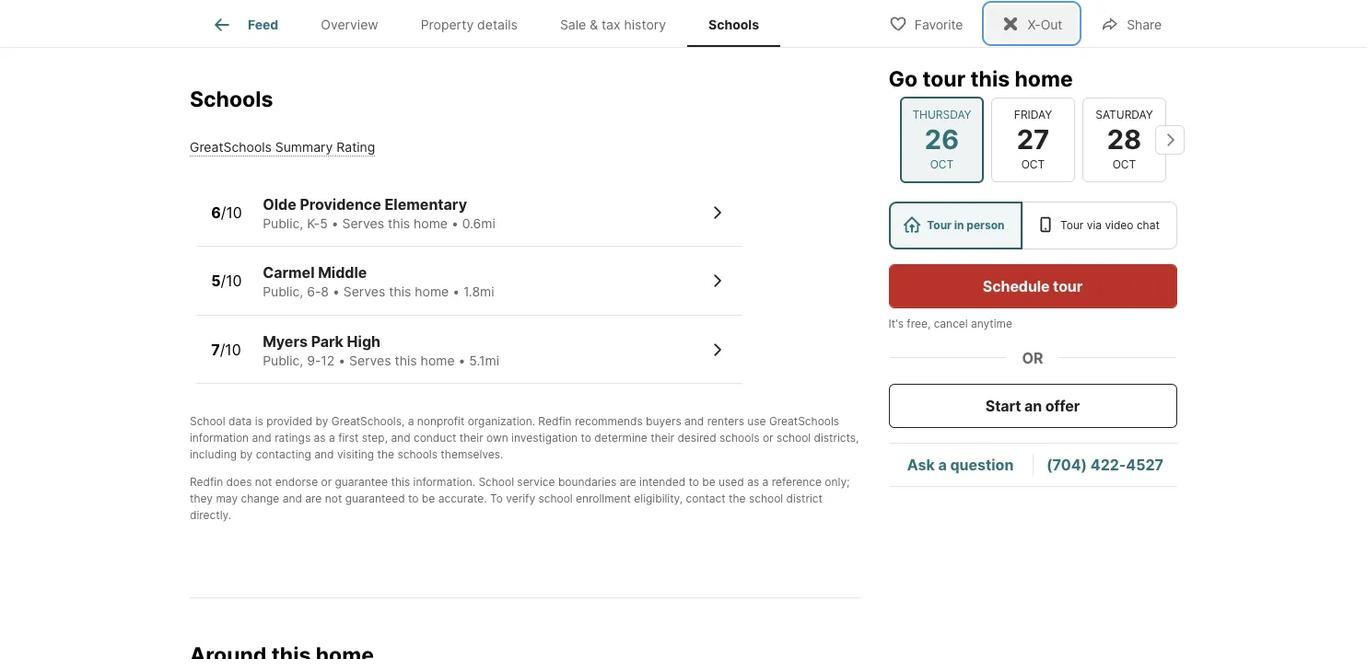 Task type: locate. For each thing, give the bounding box(es) containing it.
a left "first"
[[329, 432, 335, 445]]

this up "thursday"
[[971, 66, 1011, 92]]

greatschools up "6 /10" on the top of page
[[190, 139, 272, 155]]

oct for 28
[[1113, 158, 1136, 171]]

0 vertical spatial tour
[[923, 66, 966, 92]]

be
[[702, 476, 716, 490], [422, 492, 435, 506]]

home
[[1015, 66, 1074, 92], [414, 216, 448, 231], [415, 284, 449, 300], [421, 353, 455, 368]]

0.6mi
[[462, 216, 496, 231]]

oct inside the friday 27 oct
[[1022, 158, 1045, 171]]

0 vertical spatial 5
[[320, 216, 328, 231]]

oct inside thursday 26 oct
[[930, 158, 954, 171]]

serves inside myers park high public, 9-12 • serves this home • 5.1mi
[[349, 353, 391, 368]]

greatschools
[[190, 139, 272, 155], [331, 415, 402, 429], [769, 415, 840, 429]]

0 vertical spatial by
[[316, 415, 328, 429]]

0 horizontal spatial oct
[[930, 158, 954, 171]]

not down 'redfin does not endorse or guarantee this information.'
[[325, 492, 342, 506]]

oct down 26
[[930, 158, 954, 171]]

2 vertical spatial to
[[408, 492, 419, 506]]

1 horizontal spatial greatschools
[[331, 415, 402, 429]]

as right ratings
[[314, 432, 326, 445]]

a
[[408, 415, 414, 429], [329, 432, 335, 445], [939, 457, 947, 475], [763, 476, 769, 490]]

0 vertical spatial not
[[255, 476, 272, 490]]

3 oct from the left
[[1113, 158, 1136, 171]]

1 horizontal spatial or
[[763, 432, 774, 445]]

by
[[316, 415, 328, 429], [240, 448, 253, 462]]

middle
[[318, 264, 367, 282]]

to up contact
[[689, 476, 699, 490]]

1 vertical spatial the
[[729, 492, 746, 506]]

/10 left the myers
[[220, 341, 241, 359]]

0 vertical spatial to
[[581, 432, 592, 445]]

1 horizontal spatial are
[[620, 476, 636, 490]]

6 /10
[[211, 203, 242, 222]]

this inside myers park high public, 9-12 • serves this home • 5.1mi
[[395, 353, 417, 368]]

26
[[925, 123, 959, 156]]

8
[[321, 284, 329, 300]]

enrollment
[[576, 492, 631, 506]]

0 horizontal spatial are
[[305, 492, 322, 506]]

1 vertical spatial or
[[321, 476, 332, 490]]

this up ,
[[395, 353, 417, 368]]

1 horizontal spatial be
[[702, 476, 716, 490]]

0 horizontal spatial their
[[460, 432, 483, 445]]

0 vertical spatial be
[[702, 476, 716, 490]]

1 horizontal spatial 5
[[320, 216, 328, 231]]

their down buyers
[[651, 432, 675, 445]]

are down endorse
[[305, 492, 322, 506]]

1 oct from the left
[[930, 158, 954, 171]]

their up themselves.
[[460, 432, 483, 445]]

public, inside myers park high public, 9-12 • serves this home • 5.1mi
[[263, 353, 303, 368]]

a left reference
[[763, 476, 769, 490]]

0 horizontal spatial schools
[[398, 448, 438, 462]]

1 horizontal spatial redfin
[[538, 415, 572, 429]]

school up information
[[190, 415, 225, 429]]

the down used
[[729, 492, 746, 506]]

property details tab
[[400, 3, 539, 47]]

public, inside olde providence elementary public, k-5 • serves this home • 0.6mi
[[263, 216, 303, 231]]

0 horizontal spatial by
[[240, 448, 253, 462]]

schools down conduct
[[398, 448, 438, 462]]

2 horizontal spatial greatschools
[[769, 415, 840, 429]]

1 vertical spatial public,
[[263, 284, 303, 300]]

friday 27 oct
[[1014, 108, 1052, 171]]

myers park high public, 9-12 • serves this home • 5.1mi
[[263, 333, 500, 368]]

1 vertical spatial to
[[689, 476, 699, 490]]

1 horizontal spatial their
[[651, 432, 675, 445]]

• left 0.6mi
[[451, 216, 459, 231]]

park
[[311, 333, 344, 351]]

school
[[190, 415, 225, 429], [479, 476, 514, 490]]

0 horizontal spatial to
[[408, 492, 419, 506]]

to down 'information.'
[[408, 492, 419, 506]]

summary
[[275, 139, 333, 155]]

/10 left carmel
[[221, 272, 242, 290]]

home left 1.8mi
[[415, 284, 449, 300]]

carmel
[[263, 264, 315, 282]]

public, inside carmel middle public, 6-8 • serves this home • 1.8mi
[[263, 284, 303, 300]]

next image
[[1156, 125, 1185, 155]]

schools up greatschools summary rating link
[[190, 87, 273, 113]]

myers
[[263, 333, 308, 351]]

tour inside "button"
[[1054, 277, 1083, 296]]

information
[[190, 432, 249, 445]]

0 vertical spatial redfin
[[538, 415, 572, 429]]

eligibility,
[[634, 492, 683, 506]]

0 vertical spatial the
[[377, 448, 394, 462]]

1 horizontal spatial as
[[747, 476, 760, 490]]

0 vertical spatial school
[[190, 415, 225, 429]]

1 vertical spatial are
[[305, 492, 322, 506]]

a right ,
[[408, 415, 414, 429]]

schedule tour
[[984, 277, 1083, 296]]

tour left in
[[928, 218, 952, 232]]

tour left via
[[1061, 218, 1084, 232]]

schools down "renters"
[[720, 432, 760, 445]]

schools
[[720, 432, 760, 445], [398, 448, 438, 462]]

saturday
[[1096, 108, 1153, 121]]

out
[[1041, 16, 1063, 32]]

tour up "thursday"
[[923, 66, 966, 92]]

or inside first step, and conduct their own investigation to determine their desired schools or school districts, including by contacting and visiting the schools themselves.
[[763, 432, 774, 445]]

0 vertical spatial or
[[763, 432, 774, 445]]

0 vertical spatial schools
[[709, 17, 759, 32]]

• down providence
[[331, 216, 339, 231]]

schools right history
[[709, 17, 759, 32]]

0 horizontal spatial tour
[[923, 66, 966, 92]]

or
[[1023, 349, 1044, 368]]

information.
[[413, 476, 475, 490]]

2 vertical spatial public,
[[263, 353, 303, 368]]

oct down '27' on the top right of the page
[[1022, 158, 1045, 171]]

serves down middle
[[343, 284, 385, 300]]

0 horizontal spatial not
[[255, 476, 272, 490]]

0 horizontal spatial 5
[[211, 272, 221, 290]]

cancel
[[935, 317, 969, 331]]

1 vertical spatial /10
[[221, 272, 242, 290]]

school
[[777, 432, 811, 445], [539, 492, 573, 506], [749, 492, 783, 506]]

schedule
[[984, 277, 1050, 296]]

1 horizontal spatial the
[[729, 492, 746, 506]]

serves down providence
[[342, 216, 384, 231]]

6
[[211, 203, 221, 222]]

this up the guaranteed
[[391, 476, 410, 490]]

verify
[[506, 492, 535, 506]]

27
[[1017, 123, 1050, 156]]

oct inside saturday 28 oct
[[1113, 158, 1136, 171]]

1 vertical spatial school
[[479, 476, 514, 490]]

5
[[320, 216, 328, 231], [211, 272, 221, 290]]

1 tour from the left
[[928, 218, 952, 232]]

an
[[1025, 397, 1043, 416]]

olde
[[263, 195, 296, 214]]

offer
[[1046, 397, 1081, 416]]

tour in person option
[[889, 202, 1024, 250]]

ask a question
[[908, 457, 1014, 475]]

1 vertical spatial tour
[[1054, 277, 1083, 296]]

and down endorse
[[283, 492, 302, 506]]

0 vertical spatial public,
[[263, 216, 303, 231]]

guaranteed to be accurate. to verify school enrollment eligibility, contact the school district directly.
[[190, 492, 823, 523]]

public, down olde
[[263, 216, 303, 231]]

/10 for 5
[[221, 272, 242, 290]]

providence
[[300, 195, 381, 214]]

to
[[490, 492, 503, 506]]

nonprofit
[[417, 415, 465, 429]]

5 down 6
[[211, 272, 221, 290]]

tour for tour via video chat
[[1061, 218, 1084, 232]]

0 horizontal spatial be
[[422, 492, 435, 506]]

0 horizontal spatial the
[[377, 448, 394, 462]]

• right 12
[[338, 353, 346, 368]]

districts,
[[814, 432, 859, 445]]

greatschools up step,
[[331, 415, 402, 429]]

serves inside carmel middle public, 6-8 • serves this home • 1.8mi
[[343, 284, 385, 300]]

and
[[685, 415, 704, 429], [252, 432, 272, 445], [391, 432, 411, 445], [314, 448, 334, 462], [283, 492, 302, 506]]

1 horizontal spatial oct
[[1022, 158, 1045, 171]]

the
[[377, 448, 394, 462], [729, 492, 746, 506]]

1 vertical spatial schools
[[190, 87, 273, 113]]

contact
[[686, 492, 726, 506]]

redfin up investigation
[[538, 415, 572, 429]]

this up myers park high public, 9-12 • serves this home • 5.1mi
[[389, 284, 411, 300]]

1 vertical spatial by
[[240, 448, 253, 462]]

tour in person
[[928, 218, 1005, 232]]

, a nonprofit organization. redfin recommends buyers and renters use greatschools information and ratings as a
[[190, 415, 840, 445]]

2 oct from the left
[[1022, 158, 1045, 171]]

tab list containing feed
[[190, 0, 795, 47]]

as right used
[[747, 476, 760, 490]]

None button
[[900, 97, 984, 183], [992, 97, 1075, 182], [1083, 97, 1167, 182], [900, 97, 984, 183], [992, 97, 1075, 182], [1083, 97, 1167, 182]]

go tour this home
[[889, 66, 1074, 92]]

home inside olde providence elementary public, k-5 • serves this home • 0.6mi
[[414, 216, 448, 231]]

school left districts,
[[777, 432, 811, 445]]

oct down 28
[[1113, 158, 1136, 171]]

in
[[955, 218, 965, 232]]

boundaries
[[558, 476, 617, 490]]

public, down the myers
[[263, 353, 303, 368]]

is
[[255, 415, 263, 429]]

3 public, from the top
[[263, 353, 303, 368]]

• left 1.8mi
[[453, 284, 460, 300]]

free,
[[908, 317, 931, 331]]

0 horizontal spatial school
[[190, 415, 225, 429]]

sale
[[560, 17, 586, 32]]

and up desired at the bottom of the page
[[685, 415, 704, 429]]

1 horizontal spatial school
[[479, 476, 514, 490]]

2 horizontal spatial oct
[[1113, 158, 1136, 171]]

school for data
[[190, 415, 225, 429]]

by inside first step, and conduct their own investigation to determine their desired schools or school districts, including by contacting and visiting the schools themselves.
[[240, 448, 253, 462]]

1 vertical spatial be
[[422, 492, 435, 506]]

redfin up the they
[[190, 476, 223, 490]]

this inside carmel middle public, 6-8 • serves this home • 1.8mi
[[389, 284, 411, 300]]

1 horizontal spatial not
[[325, 492, 342, 506]]

tab list
[[190, 0, 795, 47]]

1 vertical spatial not
[[325, 492, 342, 506]]

0 vertical spatial as
[[314, 432, 326, 445]]

be inside guaranteed to be accurate. to verify school enrollment eligibility, contact the school district directly.
[[422, 492, 435, 506]]

greatschools up districts,
[[769, 415, 840, 429]]

2 vertical spatial serves
[[349, 353, 391, 368]]

or right endorse
[[321, 476, 332, 490]]

0 vertical spatial /10
[[221, 203, 242, 222]]

(704) 422-4527 link
[[1047, 457, 1164, 475]]

by right provided
[[316, 415, 328, 429]]

1 vertical spatial serves
[[343, 284, 385, 300]]

1 horizontal spatial schools
[[709, 17, 759, 32]]

1 public, from the top
[[263, 216, 303, 231]]

schedule tour button
[[889, 264, 1178, 309]]

1 vertical spatial schools
[[398, 448, 438, 462]]

the down step,
[[377, 448, 394, 462]]

public,
[[263, 216, 303, 231], [263, 284, 303, 300], [263, 353, 303, 368]]

greatschools inside , a nonprofit organization. redfin recommends buyers and renters use greatschools information and ratings as a
[[769, 415, 840, 429]]

tour inside option
[[928, 218, 952, 232]]

tour for go
[[923, 66, 966, 92]]

tour inside option
[[1061, 218, 1084, 232]]

0 vertical spatial serves
[[342, 216, 384, 231]]

x-out button
[[986, 4, 1078, 42]]

2 horizontal spatial to
[[689, 476, 699, 490]]

by up does
[[240, 448, 253, 462]]

2 public, from the top
[[263, 284, 303, 300]]

be up contact
[[702, 476, 716, 490]]

school inside first step, and conduct their own investigation to determine their desired schools or school districts, including by contacting and visiting the schools themselves.
[[777, 432, 811, 445]]

or down use at the right bottom of page
[[763, 432, 774, 445]]

provided
[[266, 415, 312, 429]]

used
[[719, 476, 744, 490]]

this
[[971, 66, 1011, 92], [388, 216, 410, 231], [389, 284, 411, 300], [395, 353, 417, 368], [391, 476, 410, 490]]

1.8mi
[[463, 284, 494, 300]]

it's
[[889, 317, 904, 331]]

public, down carmel
[[263, 284, 303, 300]]

may
[[216, 492, 238, 506]]

5 down providence
[[320, 216, 328, 231]]

be down 'information.'
[[422, 492, 435, 506]]

0 horizontal spatial redfin
[[190, 476, 223, 490]]

start an offer
[[986, 397, 1081, 416]]

reference
[[772, 476, 822, 490]]

to down recommends
[[581, 432, 592, 445]]

this inside olde providence elementary public, k-5 • serves this home • 0.6mi
[[388, 216, 410, 231]]

and down "is"
[[252, 432, 272, 445]]

422-
[[1091, 457, 1127, 475]]

list box
[[889, 202, 1178, 250]]

0 horizontal spatial as
[[314, 432, 326, 445]]

1 horizontal spatial tour
[[1061, 218, 1084, 232]]

and inside school service boundaries are intended to be used as a reference only; they may change and are not
[[283, 492, 302, 506]]

1 horizontal spatial schools
[[720, 432, 760, 445]]

0 horizontal spatial tour
[[928, 218, 952, 232]]

redfin
[[538, 415, 572, 429], [190, 476, 223, 490]]

serves down high
[[349, 353, 391, 368]]

this down elementary
[[388, 216, 410, 231]]

2 vertical spatial /10
[[220, 341, 241, 359]]

tour
[[928, 218, 952, 232], [1061, 218, 1084, 232]]

serves for elementary
[[342, 216, 384, 231]]

serves inside olde providence elementary public, k-5 • serves this home • 0.6mi
[[342, 216, 384, 231]]

tour right schedule
[[1054, 277, 1083, 296]]

not
[[255, 476, 272, 490], [325, 492, 342, 506]]

tour for tour in person
[[928, 218, 952, 232]]

school inside school service boundaries are intended to be used as a reference only; they may change and are not
[[479, 476, 514, 490]]

oct for 27
[[1022, 158, 1045, 171]]

anytime
[[972, 317, 1013, 331]]

are up enrollment
[[620, 476, 636, 490]]

home down elementary
[[414, 216, 448, 231]]

not up change
[[255, 476, 272, 490]]

2 tour from the left
[[1061, 218, 1084, 232]]

/10 for 7
[[220, 341, 241, 359]]

1 horizontal spatial to
[[581, 432, 592, 445]]

school up to
[[479, 476, 514, 490]]

and down ,
[[391, 432, 411, 445]]

1 horizontal spatial by
[[316, 415, 328, 429]]

1 horizontal spatial tour
[[1054, 277, 1083, 296]]

feed link
[[211, 14, 279, 36]]

&
[[590, 17, 598, 32]]

1 vertical spatial as
[[747, 476, 760, 490]]

/10 left olde
[[221, 203, 242, 222]]

home left 5.1mi at the left bottom of the page
[[421, 353, 455, 368]]

property
[[421, 17, 474, 32]]



Task type: vqa. For each thing, say whether or not it's contained in the screenshot.
the Favorite
yes



Task type: describe. For each thing, give the bounding box(es) containing it.
0 horizontal spatial schools
[[190, 87, 273, 113]]

elementary
[[385, 195, 467, 214]]

6-
[[307, 284, 321, 300]]

school down service
[[539, 492, 573, 506]]

ratings
[[275, 432, 311, 445]]

home up friday
[[1015, 66, 1074, 92]]

1 vertical spatial redfin
[[190, 476, 223, 490]]

home inside myers park high public, 9-12 • serves this home • 5.1mi
[[421, 353, 455, 368]]

endorse
[[275, 476, 318, 490]]

public, for olde
[[263, 216, 303, 231]]

a right ask
[[939, 457, 947, 475]]

own
[[487, 432, 508, 445]]

tax
[[602, 17, 621, 32]]

as inside school service boundaries are intended to be used as a reference only; they may change and are not
[[747, 476, 760, 490]]

go
[[889, 66, 918, 92]]

only;
[[825, 476, 850, 490]]

12
[[321, 353, 335, 368]]

0 vertical spatial are
[[620, 476, 636, 490]]

organization.
[[468, 415, 535, 429]]

the inside guaranteed to be accurate. to verify school enrollment eligibility, contact the school district directly.
[[729, 492, 746, 506]]

step,
[[362, 432, 388, 445]]

first step, and conduct their own investigation to determine their desired schools or school districts, including by contacting and visiting the schools themselves.
[[190, 432, 859, 462]]

list box containing tour in person
[[889, 202, 1178, 250]]

investigation
[[511, 432, 578, 445]]

schools tab
[[687, 3, 781, 47]]

redfin inside , a nonprofit organization. redfin recommends buyers and renters use greatschools information and ratings as a
[[538, 415, 572, 429]]

tour via video chat option
[[1024, 202, 1178, 250]]

school down reference
[[749, 492, 783, 506]]

ask a question link
[[908, 457, 1014, 475]]

not inside school service boundaries are intended to be used as a reference only; they may change and are not
[[325, 492, 342, 506]]

school service boundaries are intended to be used as a reference only; they may change and are not
[[190, 476, 850, 506]]

school for service
[[479, 476, 514, 490]]

4527
[[1127, 457, 1164, 475]]

start
[[986, 397, 1022, 416]]

public, for myers
[[263, 353, 303, 368]]

redfin does not endorse or guarantee this information.
[[190, 476, 475, 490]]

they
[[190, 492, 213, 506]]

guaranteed
[[345, 492, 405, 506]]

guarantee
[[335, 476, 388, 490]]

to inside first step, and conduct their own investigation to determine their desired schools or school districts, including by contacting and visiting the schools themselves.
[[581, 432, 592, 445]]

and up 'redfin does not endorse or guarantee this information.'
[[314, 448, 334, 462]]

(704)
[[1047, 457, 1088, 475]]

serves for high
[[349, 353, 391, 368]]

via
[[1088, 218, 1103, 232]]

school data is provided by greatschools
[[190, 415, 402, 429]]

service
[[517, 476, 555, 490]]

/10 for 6
[[221, 203, 242, 222]]

7 /10
[[211, 341, 241, 359]]

x-
[[1028, 16, 1041, 32]]

change
[[241, 492, 280, 506]]

be inside school service boundaries are intended to be used as a reference only; they may change and are not
[[702, 476, 716, 490]]

1 their from the left
[[460, 432, 483, 445]]

recommends
[[575, 415, 643, 429]]

k-
[[307, 216, 320, 231]]

contacting
[[256, 448, 311, 462]]

tour for schedule
[[1054, 277, 1083, 296]]

friday
[[1014, 108, 1052, 121]]

accurate.
[[438, 492, 487, 506]]

0 horizontal spatial or
[[321, 476, 332, 490]]

visiting
[[337, 448, 374, 462]]

person
[[967, 218, 1005, 232]]

1 vertical spatial 5
[[211, 272, 221, 290]]

sale & tax history tab
[[539, 3, 687, 47]]

favorite button
[[873, 4, 979, 42]]

use
[[748, 415, 766, 429]]

directly.
[[190, 509, 231, 523]]

share button
[[1086, 4, 1178, 42]]

0 vertical spatial schools
[[720, 432, 760, 445]]

• left 5.1mi at the left bottom of the page
[[458, 353, 466, 368]]

saturday 28 oct
[[1096, 108, 1153, 171]]

olde providence elementary public, k-5 • serves this home • 0.6mi
[[263, 195, 496, 231]]

schools inside schools tab
[[709, 17, 759, 32]]

themselves.
[[441, 448, 504, 462]]

to inside guaranteed to be accurate. to verify school enrollment eligibility, contact the school district directly.
[[408, 492, 419, 506]]

as inside , a nonprofit organization. redfin recommends buyers and renters use greatschools information and ratings as a
[[314, 432, 326, 445]]

history
[[624, 17, 666, 32]]

0 horizontal spatial greatschools
[[190, 139, 272, 155]]

district
[[787, 492, 823, 506]]

home inside carmel middle public, 6-8 • serves this home • 1.8mi
[[415, 284, 449, 300]]

desired
[[678, 432, 717, 445]]

,
[[402, 415, 405, 429]]

conduct
[[414, 432, 456, 445]]

9-
[[307, 353, 321, 368]]

a inside school service boundaries are intended to be used as a reference only; they may change and are not
[[763, 476, 769, 490]]

feed
[[248, 17, 279, 32]]

carmel middle public, 6-8 • serves this home • 1.8mi
[[263, 264, 494, 300]]

overview tab
[[300, 3, 400, 47]]

does
[[226, 476, 252, 490]]

sale & tax history
[[560, 17, 666, 32]]

• right 8
[[333, 284, 340, 300]]

rating
[[337, 139, 375, 155]]

28
[[1107, 123, 1142, 156]]

start an offer button
[[889, 384, 1178, 428]]

(704) 422-4527
[[1047, 457, 1164, 475]]

details
[[477, 17, 518, 32]]

the inside first step, and conduct their own investigation to determine their desired schools or school districts, including by contacting and visiting the schools themselves.
[[377, 448, 394, 462]]

7
[[211, 341, 220, 359]]

oct for 26
[[930, 158, 954, 171]]

chat
[[1137, 218, 1160, 232]]

2 their from the left
[[651, 432, 675, 445]]

renters
[[707, 415, 745, 429]]

share
[[1127, 16, 1162, 32]]

favorite
[[915, 16, 963, 32]]

video
[[1106, 218, 1134, 232]]

property details
[[421, 17, 518, 32]]

5 inside olde providence elementary public, k-5 • serves this home • 0.6mi
[[320, 216, 328, 231]]

to inside school service boundaries are intended to be used as a reference only; they may change and are not
[[689, 476, 699, 490]]

first
[[338, 432, 359, 445]]



